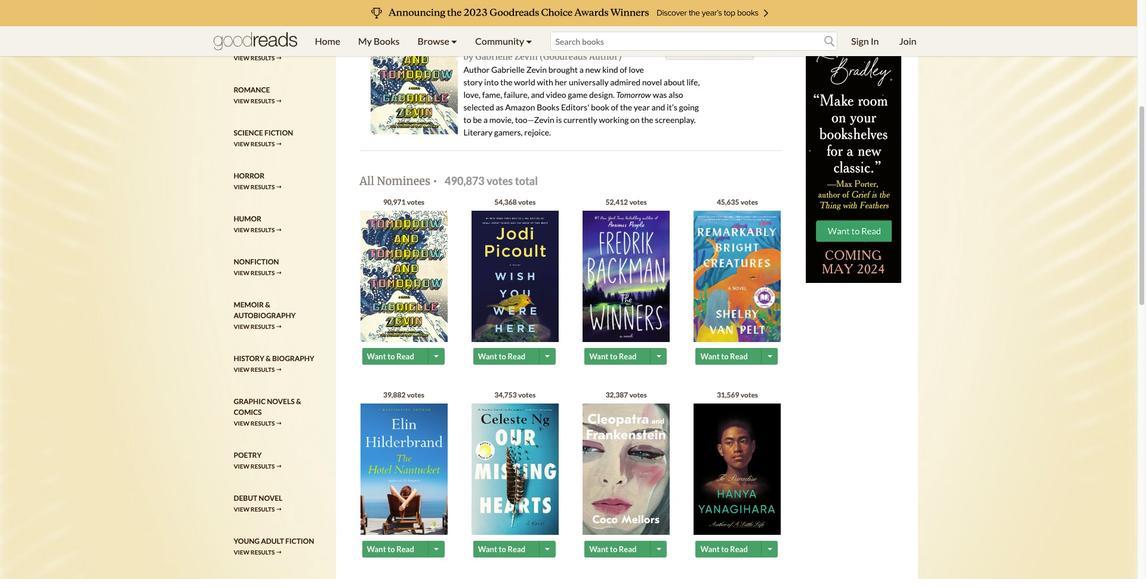 Task type: locate. For each thing, give the bounding box(es) containing it.
8 view from the top
[[234, 323, 250, 330]]

the right "into"
[[501, 77, 513, 87]]

0 vertical spatial zevin
[[515, 51, 538, 62]]

and
[[535, 19, 558, 34], [633, 19, 655, 34], [531, 90, 545, 100], [652, 102, 666, 112]]

results down humor
[[251, 226, 275, 234]]

to for 32,387 votes
[[610, 545, 618, 554]]

history
[[234, 354, 264, 363]]

too—zevin
[[515, 115, 555, 125]]

the hotel nantucket by elin hilderbrand image
[[360, 404, 448, 539]]

1 horizontal spatial tomorrow
[[617, 90, 652, 100]]

2 vertical spatial &
[[296, 397, 301, 406]]

view down comics at the left bottom of page
[[234, 420, 250, 427]]

fiction right science
[[265, 129, 293, 137]]

author gabrielle zevin brought a new kind of love story into the world with her universally admired novel about life, love, fame, failure, and video game design.
[[464, 65, 700, 100]]

want to read for 90,971 votes
[[367, 352, 414, 361]]

view results → link
[[234, 0, 326, 20]]

humor
[[234, 215, 262, 223]]

0 vertical spatial the
[[501, 77, 513, 87]]

results inside poetry view results →
[[251, 463, 275, 470]]

8 results from the top
[[251, 323, 275, 330]]

debut
[[234, 494, 257, 503]]

comics
[[234, 408, 262, 417]]

9 → from the top
[[276, 366, 282, 373]]

view down nonfiction on the top of the page
[[234, 269, 250, 277]]

open preview
[[684, 45, 736, 55]]

results down comics at the left bottom of page
[[251, 420, 275, 427]]

to for 54,368 votes
[[499, 352, 506, 361]]

39,882
[[383, 390, 406, 399]]

votes for 31,569 votes
[[741, 390, 759, 399]]

view down young
[[234, 549, 250, 556]]

romance view results →
[[234, 86, 282, 105]]

and down with
[[531, 90, 545, 100]]

tomorrow, up community on the left
[[464, 19, 532, 34]]

of up the admired
[[620, 65, 628, 75]]

→ inside nonfiction view results →
[[276, 269, 282, 277]]

author
[[464, 65, 490, 75]]

votes down the total
[[518, 197, 536, 206]]

1 tomorrow, from the left
[[464, 19, 532, 34]]

tomorrow up year
[[617, 90, 652, 100]]

votes for 52,412 votes
[[630, 197, 647, 206]]

advertisement region
[[806, 0, 902, 283]]

3 → from the top
[[276, 97, 282, 105]]

→ down "biography"
[[276, 366, 282, 373]]

1 ▾ from the left
[[451, 35, 458, 47]]

2 view from the top
[[234, 54, 250, 62]]

34,753
[[495, 390, 517, 399]]

into
[[484, 77, 499, 87]]

0 vertical spatial &
[[265, 301, 270, 310]]

4 results from the top
[[251, 140, 275, 148]]

→ up 'humor view results →'
[[276, 183, 282, 191]]

books down video
[[537, 102, 560, 112]]

1 → from the top
[[276, 11, 282, 19]]

to for 45,635 votes
[[722, 352, 729, 361]]

our missing hearts by celeste ng image
[[472, 404, 559, 535]]

1 vertical spatial books
[[537, 102, 560, 112]]

1 vertical spatial tomorrow
[[617, 90, 652, 100]]

a left new
[[580, 65, 584, 75]]

results down novel
[[251, 506, 275, 513]]

tomorrow up gabrielle zevin link
[[464, 33, 528, 48]]

results down science
[[251, 140, 275, 148]]

a right be
[[484, 115, 488, 125]]

2 ▾ from the left
[[526, 35, 533, 47]]

to inside was also selected as amazon books editors' book of the year and it's going to be a movie, too—zevin is currently working on the screenplay. literary gamers, rejoice.
[[464, 115, 472, 125]]

&
[[265, 301, 270, 310], [266, 354, 271, 363], [296, 397, 301, 406]]

view down poetry
[[234, 463, 250, 470]]

and up (goodreads
[[535, 19, 558, 34]]

1 horizontal spatial tomorrow,
[[561, 19, 629, 34]]

view down humor
[[234, 226, 250, 234]]

▾ up gabrielle zevin link
[[526, 35, 533, 47]]

6 view from the top
[[234, 226, 250, 234]]

0 vertical spatial tomorrow
[[464, 33, 528, 48]]

results down the adult on the bottom of the page
[[251, 549, 275, 556]]

humor view results →
[[234, 215, 282, 234]]

0 vertical spatial books
[[374, 35, 400, 47]]

love
[[629, 65, 644, 75]]

results inside history & biography view results →
[[251, 366, 275, 373]]

selected
[[464, 102, 494, 112]]

kind
[[603, 65, 619, 75]]

it's
[[667, 102, 678, 112]]

results inside 'humor view results →'
[[251, 226, 275, 234]]

→ inside horror view results →
[[276, 183, 282, 191]]

read for 31,569 votes
[[731, 545, 748, 554]]

5 results from the top
[[251, 183, 275, 191]]

read for 52,412 votes
[[619, 352, 637, 361]]

want to read button for 31,569 votes
[[696, 541, 764, 558]]

view down romance
[[234, 97, 250, 105]]

13 results from the top
[[251, 549, 275, 556]]

→ inside romance view results →
[[276, 97, 282, 105]]

→ up science fiction view results →
[[276, 97, 282, 105]]

editors'
[[561, 102, 590, 112]]

admired
[[611, 77, 641, 87]]

1 vertical spatial of
[[611, 102, 619, 112]]

1 vertical spatial tomorrow, and tomorrow, and tomorrow by gabrielle zevin image
[[360, 211, 448, 343]]

13 → from the top
[[276, 549, 282, 556]]

10 results from the top
[[251, 420, 275, 427]]

adult
[[261, 537, 284, 546]]

view inside romance view results →
[[234, 97, 250, 105]]

zevin
[[515, 51, 538, 62], [527, 65, 547, 75]]

1 vertical spatial the
[[620, 102, 633, 112]]

0 vertical spatial 90,971
[[514, 1, 548, 14]]

votes up 54,368 on the top of page
[[487, 174, 513, 188]]

32,387 votes
[[606, 390, 647, 399]]

votes right 32,387
[[630, 390, 647, 399]]

votes up tomorrow, and tomorrow, and tomorrow link
[[550, 1, 576, 14]]

0 horizontal spatial books
[[374, 35, 400, 47]]

votes for 39,882 votes
[[407, 390, 425, 399]]

10 → from the top
[[276, 420, 282, 427]]

also
[[669, 90, 684, 100]]

my books link
[[349, 26, 409, 56]]

31,569 votes
[[717, 390, 759, 399]]

▾
[[451, 35, 458, 47], [526, 35, 533, 47]]

0 horizontal spatial the
[[501, 77, 513, 87]]

want to read
[[670, 8, 720, 18], [367, 352, 414, 361], [478, 352, 526, 361], [590, 352, 637, 361], [701, 352, 748, 361], [367, 545, 414, 554], [478, 545, 526, 554], [590, 545, 637, 554], [701, 545, 748, 554]]

90,971 inside winner 90,971 votes tomorrow, and tomorrow, and tomorrow by gabrielle zevin (goodreads author)
[[514, 1, 548, 14]]

failure,
[[504, 90, 530, 100]]

results down fantasy
[[251, 54, 275, 62]]

0 horizontal spatial 90,971
[[383, 197, 406, 206]]

▾ right browse
[[451, 35, 458, 47]]

votes for 32,387 votes
[[630, 390, 647, 399]]

view inside debut novel view results →
[[234, 506, 250, 513]]

1 vertical spatial zevin
[[527, 65, 547, 75]]

0 horizontal spatial ▾
[[451, 35, 458, 47]]

view down science
[[234, 140, 250, 148]]

view down fantasy
[[234, 54, 250, 62]]

zevin up world
[[515, 51, 538, 62]]

votes right 52,412
[[630, 197, 647, 206]]

490,873
[[445, 174, 485, 188]]

0 vertical spatial a
[[580, 65, 584, 75]]

community
[[476, 35, 525, 47]]

design.
[[590, 90, 615, 100]]

books right my on the top left
[[374, 35, 400, 47]]

group
[[695, 29, 740, 38]]

nominees
[[377, 174, 431, 188]]

graphic
[[234, 397, 266, 406]]

1 horizontal spatial the
[[620, 102, 633, 112]]

votes right 34,753
[[518, 390, 536, 399]]

Search books text field
[[550, 32, 838, 51]]

horror view results →
[[234, 172, 282, 191]]

view down 'horror'
[[234, 183, 250, 191]]

votes right 31,569
[[741, 390, 759, 399]]

3 view from the top
[[234, 97, 250, 105]]

zevin up with
[[527, 65, 547, 75]]

4 view from the top
[[234, 140, 250, 148]]

results inside horror view results →
[[251, 183, 275, 191]]

votes for 54,368 votes
[[518, 197, 536, 206]]

→ up horror view results →
[[276, 140, 282, 148]]

& inside memoir & autobiography view results →
[[265, 301, 270, 310]]

view down debut
[[234, 506, 250, 513]]

view up fantasy
[[234, 11, 250, 19]]

be
[[473, 115, 482, 125]]

1 horizontal spatial books
[[537, 102, 560, 112]]

7 results from the top
[[251, 269, 275, 277]]

romance
[[234, 86, 270, 94]]

results down poetry
[[251, 463, 275, 470]]

and down was
[[652, 102, 666, 112]]

votes inside all nominees • 490,873 votes total
[[487, 174, 513, 188]]

0 vertical spatial gabrielle
[[476, 51, 513, 62]]

0 vertical spatial of
[[620, 65, 628, 75]]

4 → from the top
[[276, 140, 282, 148]]

12 results from the top
[[251, 506, 275, 513]]

6 results from the top
[[251, 226, 275, 234]]

read
[[702, 8, 720, 18], [397, 352, 414, 361], [508, 352, 526, 361], [619, 352, 637, 361], [731, 352, 748, 361], [397, 545, 414, 554], [508, 545, 526, 554], [619, 545, 637, 554], [731, 545, 748, 554]]

11 results from the top
[[251, 463, 275, 470]]

votes right 45,635
[[741, 197, 759, 206]]

11 → from the top
[[276, 463, 282, 470]]

& right history
[[266, 354, 271, 363]]

3 results from the top
[[251, 97, 275, 105]]

view inside science fiction view results →
[[234, 140, 250, 148]]

▾ for community ▾
[[526, 35, 533, 47]]

2 horizontal spatial the
[[642, 115, 654, 125]]

90,971 down nominees
[[383, 197, 406, 206]]

1 view from the top
[[234, 11, 250, 19]]

of up working
[[611, 102, 619, 112]]

→ down nonfiction on the top of the page
[[276, 269, 282, 277]]

votes down nominees
[[407, 197, 425, 206]]

menu containing home
[[306, 26, 542, 56]]

→ up the fantasy view results →
[[276, 11, 282, 19]]

5 view from the top
[[234, 183, 250, 191]]

tomorrow
[[464, 33, 528, 48], [617, 90, 652, 100]]

10 view from the top
[[234, 420, 250, 427]]

view inside 'humor view results →'
[[234, 226, 250, 234]]

tomorrow inside winner 90,971 votes tomorrow, and tomorrow, and tomorrow by gabrielle zevin (goodreads author)
[[464, 33, 528, 48]]

view inside the graphic novels & comics view results →
[[234, 420, 250, 427]]

debut novel view results →
[[234, 494, 283, 513]]

results up fantasy
[[251, 11, 275, 19]]

browse
[[418, 35, 450, 47]]

34,753 votes
[[495, 390, 536, 399]]

want for 39,882 votes
[[367, 545, 386, 554]]

open
[[684, 45, 704, 55]]

2 → from the top
[[276, 54, 282, 62]]

to for 34,753 votes
[[499, 545, 506, 554]]

nonfiction
[[234, 258, 279, 267]]

& inside history & biography view results →
[[266, 354, 271, 363]]

& right novels
[[296, 397, 301, 406]]

→ up nonfiction on the top of the page
[[276, 226, 282, 234]]

1 horizontal spatial 90,971
[[514, 1, 548, 14]]

tomorrow, and tomorrow, and tomorrow by gabrielle zevin image
[[371, 2, 458, 134], [360, 211, 448, 343]]

1 vertical spatial fiction
[[286, 537, 314, 546]]

love,
[[464, 90, 481, 100]]

→
[[276, 11, 282, 19], [276, 54, 282, 62], [276, 97, 282, 105], [276, 140, 282, 148], [276, 183, 282, 191], [276, 226, 282, 234], [276, 269, 282, 277], [276, 323, 282, 330], [276, 366, 282, 373], [276, 420, 282, 427], [276, 463, 282, 470], [276, 506, 282, 513], [276, 549, 282, 556]]

& up autobiography
[[265, 301, 270, 310]]

community ▾ button
[[467, 26, 542, 56]]

life,
[[687, 77, 700, 87]]

votes right "39,882"
[[407, 390, 425, 399]]

→ up romance view results →
[[276, 54, 282, 62]]

results down 'horror'
[[251, 183, 275, 191]]

→ up novel
[[276, 463, 282, 470]]

fiction right the adult on the bottom of the page
[[286, 537, 314, 546]]

0 horizontal spatial of
[[611, 102, 619, 112]]

with
[[537, 77, 554, 87]]

7 view from the top
[[234, 269, 250, 277]]

want to read for 34,753 votes
[[478, 545, 526, 554]]

gabrielle inside winner 90,971 votes tomorrow, and tomorrow, and tomorrow by gabrielle zevin (goodreads author)
[[476, 51, 513, 62]]

→ down novel
[[276, 506, 282, 513]]

→ inside poetry view results →
[[276, 463, 282, 470]]

90,971 up tomorrow, and tomorrow, and tomorrow link
[[514, 1, 548, 14]]

1 vertical spatial gabrielle
[[492, 65, 525, 75]]

results inside romance view results →
[[251, 97, 275, 105]]

sign
[[852, 35, 869, 47]]

the right on
[[642, 115, 654, 125]]

of inside "author gabrielle zevin brought a new kind of love story into the world with her universally admired novel about life, love, fame, failure, and video game design."
[[620, 65, 628, 75]]

results down romance
[[251, 97, 275, 105]]

remarkably bright creatures by shelby van pelt image
[[694, 211, 782, 343]]

0 horizontal spatial a
[[484, 115, 488, 125]]

2 results from the top
[[251, 54, 275, 62]]

view down history
[[234, 366, 250, 373]]

1 vertical spatial &
[[266, 354, 271, 363]]

9 view from the top
[[234, 366, 250, 373]]

books inside was also selected as amazon books editors' book of the year and it's going to be a movie, too—zevin is currently working on the screenplay. literary gamers, rejoice.
[[537, 102, 560, 112]]

view inside horror view results →
[[234, 183, 250, 191]]

11 view from the top
[[234, 463, 250, 470]]

→ inside debut novel view results →
[[276, 506, 282, 513]]

& inside the graphic novels & comics view results →
[[296, 397, 301, 406]]

want for 52,412 votes
[[590, 352, 609, 361]]

results inside debut novel view results →
[[251, 506, 275, 513]]

view
[[234, 11, 250, 19], [234, 54, 250, 62], [234, 97, 250, 105], [234, 140, 250, 148], [234, 183, 250, 191], [234, 226, 250, 234], [234, 269, 250, 277], [234, 323, 250, 330], [234, 366, 250, 373], [234, 420, 250, 427], [234, 463, 250, 470], [234, 506, 250, 513], [234, 549, 250, 556]]

Search for books to add to your shelves search field
[[550, 32, 838, 51]]

& for history
[[266, 354, 271, 363]]

0 horizontal spatial tomorrow,
[[464, 19, 532, 34]]

results down autobiography
[[251, 323, 275, 330]]

9 results from the top
[[251, 366, 275, 373]]

gabrielle down gabrielle zevin link
[[492, 65, 525, 75]]

rate
[[670, 29, 685, 38]]

want to read button for 90,971 votes
[[362, 348, 430, 365]]

→ inside memoir & autobiography view results →
[[276, 323, 282, 330]]

results down nonfiction on the top of the page
[[251, 269, 275, 277]]

menu
[[306, 26, 542, 56]]

science fiction view results →
[[234, 129, 293, 148]]

45,635 votes
[[717, 197, 759, 206]]

view down memoir
[[234, 323, 250, 330]]

→ down autobiography
[[276, 323, 282, 330]]

in
[[871, 35, 880, 47]]

& for memoir
[[265, 301, 270, 310]]

32,387
[[606, 390, 628, 399]]

5 → from the top
[[276, 183, 282, 191]]

0 vertical spatial fiction
[[265, 129, 293, 137]]

results down history
[[251, 366, 275, 373]]

54,368 votes
[[495, 197, 536, 206]]

1 horizontal spatial of
[[620, 65, 628, 75]]

want to read button for 54,368 votes
[[474, 348, 541, 365]]

the inside "author gabrielle zevin brought a new kind of love story into the world with her universally admired novel about life, love, fame, failure, and video game design."
[[501, 77, 513, 87]]

13 view from the top
[[234, 549, 250, 556]]

fame,
[[482, 90, 503, 100]]

→ inside the fantasy view results →
[[276, 54, 282, 62]]

1 horizontal spatial ▾
[[526, 35, 533, 47]]

▾ for browse ▾
[[451, 35, 458, 47]]

science
[[234, 129, 263, 137]]

12 → from the top
[[276, 506, 282, 513]]

0 horizontal spatial tomorrow
[[464, 33, 528, 48]]

to
[[692, 8, 700, 18], [464, 115, 472, 125], [388, 352, 395, 361], [499, 352, 506, 361], [610, 352, 618, 361], [722, 352, 729, 361], [388, 545, 395, 554], [499, 545, 506, 554], [610, 545, 618, 554], [722, 545, 729, 554]]

want for 54,368 votes
[[478, 352, 498, 361]]

→ inside science fiction view results →
[[276, 140, 282, 148]]

1 vertical spatial 90,971
[[383, 197, 406, 206]]

amazon
[[506, 102, 535, 112]]

tomorrow, up author)
[[561, 19, 629, 34]]

the up on
[[620, 102, 633, 112]]

12 view from the top
[[234, 506, 250, 513]]

a inside "author gabrielle zevin brought a new kind of love story into the world with her universally admired novel about life, love, fame, failure, and video game design."
[[580, 65, 584, 75]]

1 vertical spatial a
[[484, 115, 488, 125]]

read for 54,368 votes
[[508, 352, 526, 361]]

8 → from the top
[[276, 323, 282, 330]]

→ down the adult on the bottom of the page
[[276, 549, 282, 556]]

1 horizontal spatial a
[[580, 65, 584, 75]]

rate it:
[[670, 29, 693, 38]]

gabrielle down community on the left
[[476, 51, 513, 62]]

novel
[[643, 77, 662, 87]]

→ down novels
[[276, 420, 282, 427]]

author)
[[590, 51, 622, 62]]

7 → from the top
[[276, 269, 282, 277]]

sign in link
[[843, 26, 888, 56]]

6 → from the top
[[276, 226, 282, 234]]



Task type: vqa. For each thing, say whether or not it's contained in the screenshot.
results in the History & Biography view results →
yes



Task type: describe. For each thing, give the bounding box(es) containing it.
a inside was also selected as amazon books editors' book of the year and it's going to be a movie, too—zevin is currently working on the screenplay. literary gamers, rejoice.
[[484, 115, 488, 125]]

want to read for 39,882 votes
[[367, 545, 414, 554]]

zevin inside winner 90,971 votes tomorrow, and tomorrow, and tomorrow by gabrielle zevin (goodreads author)
[[515, 51, 538, 62]]

to for 52,412 votes
[[610, 352, 618, 361]]

community ▾
[[476, 35, 533, 47]]

it:
[[687, 29, 693, 38]]

my books
[[358, 35, 400, 47]]

want to read button for 45,635 votes
[[696, 348, 764, 365]]

want for 90,971 votes
[[367, 352, 386, 361]]

browse ▾
[[418, 35, 458, 47]]

brought
[[549, 65, 578, 75]]

the winners by fredrik backman image
[[583, 211, 670, 343]]

poetry
[[234, 451, 262, 460]]

want to read button for 34,753 votes
[[474, 541, 541, 558]]

zevin inside "author gabrielle zevin brought a new kind of love story into the world with her universally admired novel about life, love, fame, failure, and video game design."
[[527, 65, 547, 75]]

novels
[[267, 397, 295, 406]]

wish you were here by jodi picoult image
[[472, 211, 559, 343]]

movie,
[[490, 115, 514, 125]]

year
[[634, 102, 650, 112]]

2 vertical spatial the
[[642, 115, 654, 125]]

winner 90,971 votes tomorrow, and tomorrow, and tomorrow by gabrielle zevin (goodreads author)
[[464, 1, 655, 62]]

and inside "author gabrielle zevin brought a new kind of love story into the world with her universally admired novel about life, love, fame, failure, and video game design."
[[531, 90, 545, 100]]

novel
[[259, 494, 283, 503]]

join link
[[891, 26, 926, 56]]

working
[[599, 115, 629, 125]]

want to read button for 32,387 votes
[[585, 541, 652, 558]]

45,635
[[717, 197, 740, 206]]

want to read button for 39,882 votes
[[362, 541, 430, 558]]

want to read for 45,635 votes
[[701, 352, 748, 361]]

want to read for 32,387 votes
[[590, 545, 637, 554]]

results inside memoir & autobiography view results →
[[251, 323, 275, 330]]

home link
[[306, 26, 349, 56]]

want for 31,569 votes
[[701, 545, 720, 554]]

to for 90,971 votes
[[388, 352, 395, 361]]

to for 31,569 votes
[[722, 545, 729, 554]]

sign in
[[852, 35, 880, 47]]

of inside was also selected as amazon books editors' book of the year and it's going to be a movie, too—zevin is currently working on the screenplay. literary gamers, rejoice.
[[611, 102, 619, 112]]

universally
[[569, 77, 609, 87]]

her
[[555, 77, 568, 87]]

read for 45,635 votes
[[731, 352, 748, 361]]

history & biography view results →
[[234, 354, 315, 373]]

home
[[315, 35, 340, 47]]

read for 39,882 votes
[[397, 545, 414, 554]]

fantasy view results →
[[234, 43, 282, 62]]

all nominees • 490,873 votes total
[[360, 174, 538, 188]]

gabrielle inside "author gabrielle zevin brought a new kind of love story into the world with her universally admired novel about life, love, fame, failure, and video game design."
[[492, 65, 525, 75]]

→ inside 'humor view results →'
[[276, 226, 282, 234]]

to for 39,882 votes
[[388, 545, 395, 554]]

want for 45,635 votes
[[701, 352, 720, 361]]

my
[[358, 35, 372, 47]]

votes inside winner 90,971 votes tomorrow, and tomorrow, and tomorrow by gabrielle zevin (goodreads author)
[[550, 1, 576, 14]]

90,971 votes
[[383, 197, 425, 206]]

on
[[631, 115, 640, 125]]

view inside history & biography view results →
[[234, 366, 250, 373]]

cleopatra and frankenstein by coco mellors image
[[583, 404, 670, 536]]

→ inside young adult fiction view results →
[[276, 549, 282, 556]]

poetry view results →
[[234, 451, 282, 470]]

literary
[[464, 127, 493, 137]]

discover the winners for the best books of the year in the 2023 goodreads choice awards image
[[91, 0, 1047, 26]]

votes for 34,753 votes
[[518, 390, 536, 399]]

39,882 votes
[[383, 390, 425, 399]]

and left rate
[[633, 19, 655, 34]]

view inside young adult fiction view results →
[[234, 549, 250, 556]]

total
[[515, 174, 538, 188]]

52,412 votes
[[606, 197, 647, 206]]

book
[[591, 102, 610, 112]]

to paradise by hanya yanagihara image
[[694, 404, 782, 537]]

fiction inside science fiction view results →
[[265, 129, 293, 137]]

going
[[679, 102, 699, 112]]

want to read for 52,412 votes
[[590, 352, 637, 361]]

autobiography
[[234, 311, 296, 320]]

tomorrow, and tomorrow, and tomorrow link
[[464, 19, 655, 48]]

biography
[[272, 354, 315, 363]]

0 vertical spatial tomorrow, and tomorrow, and tomorrow by gabrielle zevin image
[[371, 2, 458, 134]]

winner
[[464, 1, 507, 14]]

results inside nonfiction view results →
[[251, 269, 275, 277]]

read for 90,971 votes
[[397, 352, 414, 361]]

read for 32,387 votes
[[619, 545, 637, 554]]

was also selected as amazon books editors' book of the year and it's going to be a movie, too—zevin is currently working on the screenplay. literary gamers, rejoice.
[[464, 90, 699, 137]]

was
[[653, 90, 667, 100]]

young
[[234, 537, 260, 546]]

and inside was also selected as amazon books editors' book of the year and it's going to be a movie, too—zevin is currently working on the screenplay. literary gamers, rejoice.
[[652, 102, 666, 112]]

new
[[586, 65, 601, 75]]

all
[[360, 174, 374, 188]]

want to read button for 52,412 votes
[[585, 348, 652, 365]]

preview
[[706, 45, 736, 55]]

want to read for 54,368 votes
[[478, 352, 526, 361]]

view results →
[[234, 11, 282, 19]]

want for 34,753 votes
[[478, 545, 498, 554]]

(goodreads
[[540, 51, 588, 62]]

54,368
[[495, 197, 517, 206]]

graphic novels & comics view results →
[[234, 397, 301, 427]]

memoir & autobiography view results →
[[234, 301, 296, 330]]

results inside young adult fiction view results →
[[251, 549, 275, 556]]

young adult fiction view results →
[[234, 537, 314, 556]]

about
[[664, 77, 685, 87]]

gamers,
[[494, 127, 523, 137]]

votes for 45,635 votes
[[741, 197, 759, 206]]

fantasy
[[234, 43, 265, 51]]

results inside the fantasy view results →
[[251, 54, 275, 62]]

→ inside history & biography view results →
[[276, 366, 282, 373]]

fiction inside young adult fiction view results →
[[286, 537, 314, 546]]

52,412
[[606, 197, 628, 206]]

31,569
[[717, 390, 740, 399]]

results inside the graphic novels & comics view results →
[[251, 420, 275, 427]]

join
[[900, 35, 917, 47]]

as
[[496, 102, 504, 112]]

rejoice.
[[525, 127, 551, 137]]

view inside memoir & autobiography view results →
[[234, 323, 250, 330]]

view inside the fantasy view results →
[[234, 54, 250, 62]]

browse ▾ button
[[409, 26, 467, 56]]

gabrielle zevin link
[[476, 51, 538, 62]]

currently
[[564, 115, 598, 125]]

read for 34,753 votes
[[508, 545, 526, 554]]

screenplay.
[[655, 115, 696, 125]]

open preview link
[[666, 41, 754, 60]]

1 results from the top
[[251, 11, 275, 19]]

→ inside the graphic novels & comics view results →
[[276, 420, 282, 427]]

votes for 90,971 votes
[[407, 197, 425, 206]]

want for 32,387 votes
[[590, 545, 609, 554]]

2 tomorrow, from the left
[[561, 19, 629, 34]]

view inside nonfiction view results →
[[234, 269, 250, 277]]

results inside science fiction view results →
[[251, 140, 275, 148]]

horror
[[234, 172, 265, 180]]

want to read for 31,569 votes
[[701, 545, 748, 554]]

world
[[514, 77, 536, 87]]

view inside poetry view results →
[[234, 463, 250, 470]]



